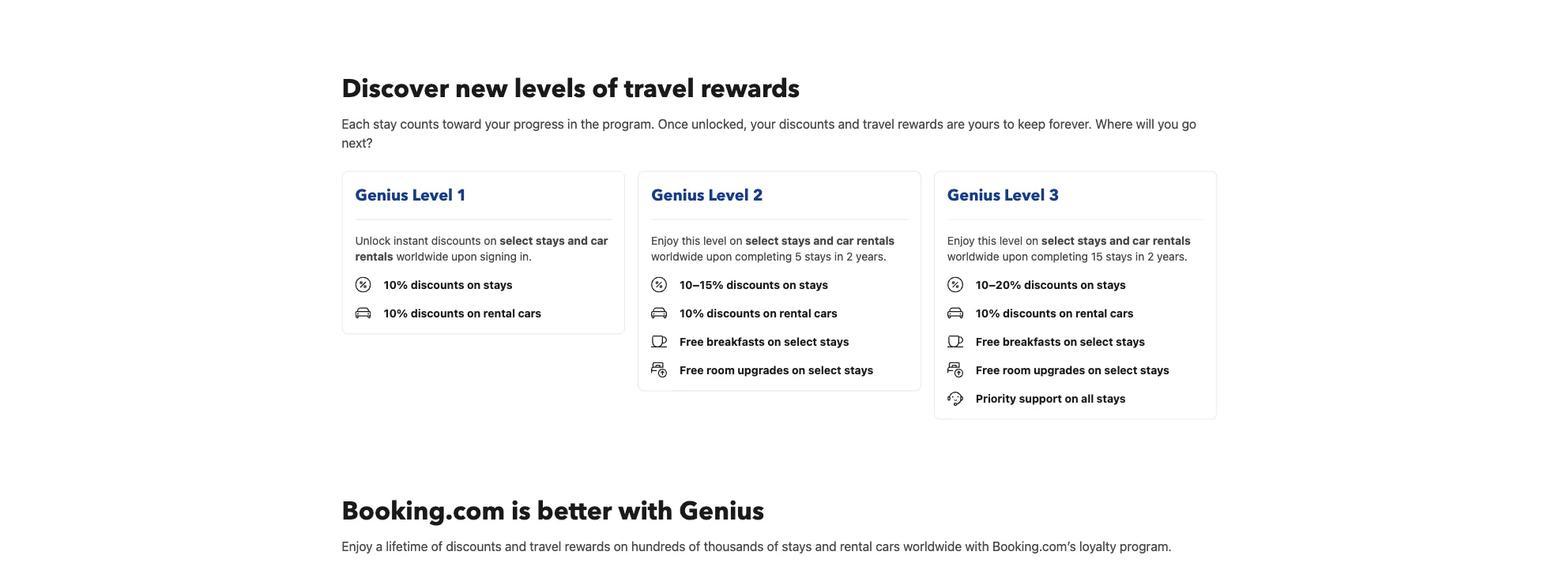 Task type: describe. For each thing, give the bounding box(es) containing it.
1 upon from the left
[[451, 250, 477, 263]]

10% discounts on stays
[[384, 278, 513, 291]]

on inside enjoy this level on select stays and car rentals worldwide upon completing 15 stays in 2 years.
[[1026, 234, 1039, 247]]

2 vertical spatial rewards
[[565, 539, 611, 554]]

2 for genius level 2
[[847, 250, 853, 263]]

discounts inside each stay counts toward your progress in the program. once unlocked, your discounts and travel rewards are yours to keep forever. where will you go next?
[[779, 116, 835, 131]]

and inside "select stays and car rentals"
[[568, 234, 588, 247]]

where
[[1096, 116, 1133, 131]]

select inside "select stays and car rentals"
[[500, 234, 533, 247]]

breakfasts for 3
[[1003, 335, 1061, 348]]

discover new levels of travel rewards
[[342, 71, 800, 106]]

level for 3
[[1000, 234, 1023, 247]]

0 vertical spatial with
[[619, 494, 673, 529]]

thousands
[[704, 539, 764, 554]]

10% down instant at the left
[[384, 278, 408, 291]]

of right lifetime
[[431, 539, 443, 554]]

support
[[1019, 392, 1062, 405]]

enjoy for genius level 2
[[651, 234, 679, 247]]

1 your from the left
[[485, 116, 510, 131]]

each stay counts toward your progress in the program. once unlocked, your discounts and travel rewards are yours to keep forever. where will you go next?
[[342, 116, 1197, 150]]

enjoy a lifetime of discounts and travel rewards on hundreds of thousands of stays and rental cars worldwide with booking.com's loyalty program.
[[342, 539, 1172, 554]]

free breakfasts on select stays for genius level 3
[[976, 335, 1146, 348]]

each
[[342, 116, 370, 131]]

once
[[658, 116, 689, 131]]

rental for 2
[[780, 307, 812, 320]]

5
[[795, 250, 802, 263]]

upgrades for 3
[[1034, 363, 1086, 377]]

unlock
[[355, 234, 391, 247]]

enjoy for genius level 3
[[948, 234, 975, 247]]

worldwide upon signing in.
[[393, 250, 532, 263]]

on inside enjoy this level on select stays and car rentals worldwide upon completing 5 stays in 2 years.
[[730, 234, 743, 247]]

new
[[455, 71, 508, 106]]

travel inside each stay counts toward your progress in the program. once unlocked, your discounts and travel rewards are yours to keep forever. where will you go next?
[[863, 116, 895, 131]]

select inside enjoy this level on select stays and car rentals worldwide upon completing 15 stays in 2 years.
[[1042, 234, 1075, 247]]

in for genius level 3
[[1136, 250, 1145, 263]]

is
[[511, 494, 531, 529]]

signing
[[480, 250, 517, 263]]

upon for genius level 2
[[707, 250, 732, 263]]

0 horizontal spatial 2
[[753, 184, 763, 206]]

go
[[1182, 116, 1197, 131]]

2 your from the left
[[751, 116, 776, 131]]

10% discounts on rental cars for genius level 3
[[976, 307, 1134, 320]]

level for 1
[[412, 184, 453, 206]]

and inside each stay counts toward your progress in the program. once unlocked, your discounts and travel rewards are yours to keep forever. where will you go next?
[[838, 116, 860, 131]]

upgrades for 2
[[738, 363, 789, 377]]

and inside enjoy this level on select stays and car rentals worldwide upon completing 15 stays in 2 years.
[[1110, 234, 1130, 247]]

genius for genius level 1
[[355, 184, 408, 206]]

levels
[[514, 71, 586, 106]]

15
[[1091, 250, 1103, 263]]

upon for genius level 3
[[1003, 250, 1028, 263]]

you
[[1158, 116, 1179, 131]]

hundreds
[[632, 539, 686, 554]]

10–20% discounts on stays
[[976, 278, 1126, 291]]

unlock instant discounts on
[[355, 234, 500, 247]]

stays inside "select stays and car rentals"
[[536, 234, 565, 247]]

cars for genius level 1
[[518, 307, 542, 320]]

of up the
[[592, 71, 618, 106]]

car inside "select stays and car rentals"
[[591, 234, 608, 247]]

genius level 3
[[948, 184, 1059, 206]]

keep
[[1018, 116, 1046, 131]]

rewards inside each stay counts toward your progress in the program. once unlocked, your discounts and travel rewards are yours to keep forever. where will you go next?
[[898, 116, 944, 131]]

and inside enjoy this level on select stays and car rentals worldwide upon completing 5 stays in 2 years.
[[814, 234, 834, 247]]

worldwide inside enjoy this level on select stays and car rentals worldwide upon completing 5 stays in 2 years.
[[651, 250, 704, 263]]

will
[[1136, 116, 1155, 131]]

are
[[947, 116, 965, 131]]

enjoy this level on select stays and car rentals worldwide upon completing 15 stays in 2 years.
[[948, 234, 1191, 263]]

priority
[[976, 392, 1017, 405]]

level for 2
[[704, 234, 727, 247]]

1 horizontal spatial with
[[965, 539, 989, 554]]

program. inside each stay counts toward your progress in the program. once unlocked, your discounts and travel rewards are yours to keep forever. where will you go next?
[[603, 116, 655, 131]]

completing for genius level 2
[[735, 250, 792, 263]]

car for genius level 2
[[837, 234, 854, 247]]



Task type: locate. For each thing, give the bounding box(es) containing it.
free breakfasts on select stays down 10–15% discounts on stays
[[680, 335, 849, 348]]

in inside enjoy this level on select stays and car rentals worldwide upon completing 5 stays in 2 years.
[[835, 250, 844, 263]]

0 horizontal spatial enjoy
[[342, 539, 373, 554]]

1 horizontal spatial this
[[978, 234, 997, 247]]

room
[[707, 363, 735, 377], [1003, 363, 1031, 377]]

2 horizontal spatial level
[[1005, 184, 1045, 206]]

this inside enjoy this level on select stays and car rentals worldwide upon completing 15 stays in 2 years.
[[978, 234, 997, 247]]

upgrades
[[738, 363, 789, 377], [1034, 363, 1086, 377]]

on
[[484, 234, 497, 247], [730, 234, 743, 247], [1026, 234, 1039, 247], [467, 278, 481, 291], [783, 278, 797, 291], [1081, 278, 1094, 291], [467, 307, 481, 320], [763, 307, 777, 320], [1059, 307, 1073, 320], [768, 335, 781, 348], [1064, 335, 1078, 348], [792, 363, 806, 377], [1088, 363, 1102, 377], [1065, 392, 1079, 405], [614, 539, 628, 554]]

1 horizontal spatial rewards
[[701, 71, 800, 106]]

2 vertical spatial travel
[[530, 539, 561, 554]]

1 this from the left
[[682, 234, 701, 247]]

genius up thousands
[[679, 494, 764, 529]]

instant
[[394, 234, 428, 247]]

1 room from the left
[[707, 363, 735, 377]]

1 horizontal spatial 10% discounts on rental cars
[[680, 307, 838, 320]]

3 upon from the left
[[1003, 250, 1028, 263]]

10–20%
[[976, 278, 1022, 291]]

10% discounts on rental cars down 10–15% discounts on stays
[[680, 307, 838, 320]]

upon up the "10–20%"
[[1003, 250, 1028, 263]]

1 vertical spatial with
[[965, 539, 989, 554]]

1 completing from the left
[[735, 250, 792, 263]]

0 horizontal spatial rentals
[[355, 250, 393, 263]]

0 horizontal spatial this
[[682, 234, 701, 247]]

room for 2
[[707, 363, 735, 377]]

rentals for genius level 2
[[857, 234, 895, 247]]

0 horizontal spatial completing
[[735, 250, 792, 263]]

3 10% discounts on rental cars from the left
[[976, 307, 1134, 320]]

1 horizontal spatial completing
[[1031, 250, 1088, 263]]

of
[[592, 71, 618, 106], [431, 539, 443, 554], [689, 539, 701, 554], [767, 539, 779, 554]]

10% discounts on rental cars for genius level 2
[[680, 307, 838, 320]]

completing for genius level 3
[[1031, 250, 1088, 263]]

years. for 3
[[1157, 250, 1188, 263]]

2 horizontal spatial 10% discounts on rental cars
[[976, 307, 1134, 320]]

2 inside enjoy this level on select stays and car rentals worldwide upon completing 5 stays in 2 years.
[[847, 250, 853, 263]]

2 for genius level 3
[[1148, 250, 1154, 263]]

2 right 5
[[847, 250, 853, 263]]

genius up unlock
[[355, 184, 408, 206]]

counts
[[400, 116, 439, 131]]

0 horizontal spatial breakfasts
[[707, 335, 765, 348]]

genius level 2
[[651, 184, 763, 206]]

1 vertical spatial rewards
[[898, 116, 944, 131]]

1
[[457, 184, 467, 206]]

2 horizontal spatial rentals
[[1153, 234, 1191, 247]]

1 horizontal spatial program.
[[1120, 539, 1172, 554]]

genius down once
[[651, 184, 705, 206]]

1 horizontal spatial travel
[[624, 71, 695, 106]]

0 horizontal spatial upgrades
[[738, 363, 789, 377]]

rentals
[[857, 234, 895, 247], [1153, 234, 1191, 247], [355, 250, 393, 263]]

program. right loyalty
[[1120, 539, 1172, 554]]

1 horizontal spatial in
[[835, 250, 844, 263]]

rewards up unlocked,
[[701, 71, 800, 106]]

unlocked,
[[692, 116, 747, 131]]

2 upon from the left
[[707, 250, 732, 263]]

select
[[500, 234, 533, 247], [746, 234, 779, 247], [1042, 234, 1075, 247], [784, 335, 817, 348], [1080, 335, 1114, 348], [808, 363, 842, 377], [1105, 363, 1138, 377]]

travel down "booking.com is better with genius" at the bottom left of the page
[[530, 539, 561, 554]]

years. inside enjoy this level on select stays and car rentals worldwide upon completing 15 stays in 2 years.
[[1157, 250, 1188, 263]]

upon inside enjoy this level on select stays and car rentals worldwide upon completing 15 stays in 2 years.
[[1003, 250, 1028, 263]]

travel left "are"
[[863, 116, 895, 131]]

free breakfasts on select stays
[[680, 335, 849, 348], [976, 335, 1146, 348]]

better
[[537, 494, 612, 529]]

travel up once
[[624, 71, 695, 106]]

2 free breakfasts on select stays from the left
[[976, 335, 1146, 348]]

completing inside enjoy this level on select stays and car rentals worldwide upon completing 15 stays in 2 years.
[[1031, 250, 1088, 263]]

enjoy left the a
[[342, 539, 373, 554]]

free room upgrades on select stays
[[680, 363, 874, 377], [976, 363, 1170, 377]]

1 horizontal spatial enjoy
[[651, 234, 679, 247]]

room for 3
[[1003, 363, 1031, 377]]

10% discounts on rental cars down 10% discounts on stays
[[384, 307, 542, 320]]

1 horizontal spatial 2
[[847, 250, 853, 263]]

loyalty
[[1080, 539, 1117, 554]]

2 completing from the left
[[1031, 250, 1088, 263]]

genius
[[355, 184, 408, 206], [651, 184, 705, 206], [948, 184, 1001, 206], [679, 494, 764, 529]]

2 up enjoy this level on select stays and car rentals worldwide upon completing 5 stays in 2 years.
[[753, 184, 763, 206]]

level
[[412, 184, 453, 206], [709, 184, 749, 206], [1005, 184, 1045, 206]]

1 horizontal spatial level
[[1000, 234, 1023, 247]]

this for genius level 2
[[682, 234, 701, 247]]

3 car from the left
[[1133, 234, 1150, 247]]

discounts
[[779, 116, 835, 131], [431, 234, 481, 247], [411, 278, 464, 291], [727, 278, 780, 291], [1024, 278, 1078, 291], [411, 307, 464, 320], [707, 307, 761, 320], [1003, 307, 1057, 320], [446, 539, 502, 554]]

2 right 15
[[1148, 250, 1154, 263]]

with
[[619, 494, 673, 529], [965, 539, 989, 554]]

free breakfasts on select stays for genius level 2
[[680, 335, 849, 348]]

years. for 2
[[856, 250, 887, 263]]

1 horizontal spatial car
[[837, 234, 854, 247]]

lifetime
[[386, 539, 428, 554]]

1 horizontal spatial free breakfasts on select stays
[[976, 335, 1146, 348]]

next?
[[342, 135, 373, 150]]

with up the hundreds
[[619, 494, 673, 529]]

1 horizontal spatial your
[[751, 116, 776, 131]]

rentals inside enjoy this level on select stays and car rentals worldwide upon completing 5 stays in 2 years.
[[857, 234, 895, 247]]

cars
[[518, 307, 542, 320], [814, 307, 838, 320], [1110, 307, 1134, 320], [876, 539, 900, 554]]

discover
[[342, 71, 449, 106]]

level for 2
[[709, 184, 749, 206]]

1 horizontal spatial upon
[[707, 250, 732, 263]]

0 vertical spatial rewards
[[701, 71, 800, 106]]

level inside enjoy this level on select stays and car rentals worldwide upon completing 15 stays in 2 years.
[[1000, 234, 1023, 247]]

1 horizontal spatial breakfasts
[[1003, 335, 1061, 348]]

2 level from the left
[[1000, 234, 1023, 247]]

the
[[581, 116, 599, 131]]

completing
[[735, 250, 792, 263], [1031, 250, 1088, 263]]

your right unlocked,
[[751, 116, 776, 131]]

1 vertical spatial travel
[[863, 116, 895, 131]]

2 this from the left
[[978, 234, 997, 247]]

level
[[704, 234, 727, 247], [1000, 234, 1023, 247]]

booking.com is better with genius
[[342, 494, 764, 529]]

booking.com
[[342, 494, 505, 529]]

2 10% discounts on rental cars from the left
[[680, 307, 838, 320]]

in.
[[520, 250, 532, 263]]

3 level from the left
[[1005, 184, 1045, 206]]

genius for genius level 2
[[651, 184, 705, 206]]

2 horizontal spatial upon
[[1003, 250, 1028, 263]]

years. right 5
[[856, 250, 887, 263]]

2
[[753, 184, 763, 206], [847, 250, 853, 263], [1148, 250, 1154, 263]]

2 years. from the left
[[1157, 250, 1188, 263]]

progress
[[514, 116, 564, 131]]

10% for genius level 2
[[680, 307, 704, 320]]

this for genius level 3
[[978, 234, 997, 247]]

2 horizontal spatial 2
[[1148, 250, 1154, 263]]

rentals for genius level 3
[[1153, 234, 1191, 247]]

1 free breakfasts on select stays from the left
[[680, 335, 849, 348]]

2 horizontal spatial car
[[1133, 234, 1150, 247]]

1 horizontal spatial rentals
[[857, 234, 895, 247]]

0 horizontal spatial in
[[568, 116, 578, 131]]

travel
[[624, 71, 695, 106], [863, 116, 895, 131], [530, 539, 561, 554]]

0 horizontal spatial level
[[412, 184, 453, 206]]

1 breakfasts from the left
[[707, 335, 765, 348]]

10% for genius level 3
[[976, 307, 1000, 320]]

booking.com's
[[993, 539, 1076, 554]]

stay
[[373, 116, 397, 131]]

rentals inside "select stays and car rentals"
[[355, 250, 393, 263]]

in left the
[[568, 116, 578, 131]]

10% down 10% discounts on stays
[[384, 307, 408, 320]]

select inside enjoy this level on select stays and car rentals worldwide upon completing 5 stays in 2 years.
[[746, 234, 779, 247]]

1 level from the left
[[704, 234, 727, 247]]

0 horizontal spatial rewards
[[565, 539, 611, 554]]

stays
[[536, 234, 565, 247], [782, 234, 811, 247], [1078, 234, 1107, 247], [805, 250, 832, 263], [1106, 250, 1133, 263], [483, 278, 513, 291], [799, 278, 829, 291], [1097, 278, 1126, 291], [820, 335, 849, 348], [1116, 335, 1146, 348], [844, 363, 874, 377], [1141, 363, 1170, 377], [1097, 392, 1126, 405], [782, 539, 812, 554]]

1 free room upgrades on select stays from the left
[[680, 363, 874, 377]]

0 horizontal spatial program.
[[603, 116, 655, 131]]

1 years. from the left
[[856, 250, 887, 263]]

1 10% discounts on rental cars from the left
[[384, 307, 542, 320]]

rental for 3
[[1076, 307, 1108, 320]]

years.
[[856, 250, 887, 263], [1157, 250, 1188, 263]]

select stays and car rentals
[[355, 234, 608, 263]]

1 horizontal spatial free room upgrades on select stays
[[976, 363, 1170, 377]]

1 horizontal spatial years.
[[1157, 250, 1188, 263]]

genius for genius level 3
[[948, 184, 1001, 206]]

rewards left "are"
[[898, 116, 944, 131]]

enjoy this level on select stays and car rentals worldwide upon completing 5 stays in 2 years.
[[651, 234, 895, 263]]

car for genius level 3
[[1133, 234, 1150, 247]]

in
[[568, 116, 578, 131], [835, 250, 844, 263], [1136, 250, 1145, 263]]

2 breakfasts from the left
[[1003, 335, 1061, 348]]

0 vertical spatial travel
[[624, 71, 695, 106]]

in inside enjoy this level on select stays and car rentals worldwide upon completing 15 stays in 2 years.
[[1136, 250, 1145, 263]]

2 horizontal spatial travel
[[863, 116, 895, 131]]

2 room from the left
[[1003, 363, 1031, 377]]

1 upgrades from the left
[[738, 363, 789, 377]]

level down genius level 2
[[704, 234, 727, 247]]

1 horizontal spatial room
[[1003, 363, 1031, 377]]

this
[[682, 234, 701, 247], [978, 234, 997, 247]]

to
[[1003, 116, 1015, 131]]

of right thousands
[[767, 539, 779, 554]]

worldwide inside enjoy this level on select stays and car rentals worldwide upon completing 15 stays in 2 years.
[[948, 250, 1000, 263]]

worldwide
[[396, 250, 448, 263], [651, 250, 704, 263], [948, 250, 1000, 263], [904, 539, 962, 554]]

2 inside enjoy this level on select stays and car rentals worldwide upon completing 15 stays in 2 years.
[[1148, 250, 1154, 263]]

this up the "10–20%"
[[978, 234, 997, 247]]

0 horizontal spatial level
[[704, 234, 727, 247]]

free room upgrades on select stays for 3
[[976, 363, 1170, 377]]

in right 5
[[835, 250, 844, 263]]

0 horizontal spatial 10% discounts on rental cars
[[384, 307, 542, 320]]

0 horizontal spatial free room upgrades on select stays
[[680, 363, 874, 377]]

a
[[376, 539, 383, 554]]

10% for genius level 1
[[384, 307, 408, 320]]

years. inside enjoy this level on select stays and car rentals worldwide upon completing 5 stays in 2 years.
[[856, 250, 887, 263]]

cars for genius level 2
[[814, 307, 838, 320]]

upon
[[451, 250, 477, 263], [707, 250, 732, 263], [1003, 250, 1028, 263]]

rewards down better
[[565, 539, 611, 554]]

car
[[591, 234, 608, 247], [837, 234, 854, 247], [1133, 234, 1150, 247]]

cars for genius level 3
[[1110, 307, 1134, 320]]

1 horizontal spatial level
[[709, 184, 749, 206]]

10% discounts on rental cars
[[384, 307, 542, 320], [680, 307, 838, 320], [976, 307, 1134, 320]]

toward
[[443, 116, 482, 131]]

2 horizontal spatial enjoy
[[948, 234, 975, 247]]

2 car from the left
[[837, 234, 854, 247]]

breakfasts up the support
[[1003, 335, 1061, 348]]

your right toward
[[485, 116, 510, 131]]

0 horizontal spatial with
[[619, 494, 673, 529]]

completing up 10–20% discounts on stays at the right of page
[[1031, 250, 1088, 263]]

your
[[485, 116, 510, 131], [751, 116, 776, 131]]

breakfasts
[[707, 335, 765, 348], [1003, 335, 1061, 348]]

rental for 1
[[483, 307, 515, 320]]

level left 1
[[412, 184, 453, 206]]

enjoy down genius level 3
[[948, 234, 975, 247]]

genius down the yours
[[948, 184, 1001, 206]]

breakfasts for 2
[[707, 335, 765, 348]]

free
[[680, 335, 704, 348], [976, 335, 1000, 348], [680, 363, 704, 377], [976, 363, 1000, 377]]

forever.
[[1049, 116, 1092, 131]]

10–15% discounts on stays
[[680, 278, 829, 291]]

of right the hundreds
[[689, 539, 701, 554]]

priority support on all stays
[[976, 392, 1126, 405]]

0 horizontal spatial car
[[591, 234, 608, 247]]

0 horizontal spatial years.
[[856, 250, 887, 263]]

0 horizontal spatial room
[[707, 363, 735, 377]]

enjoy down genius level 2
[[651, 234, 679, 247]]

upon inside enjoy this level on select stays and car rentals worldwide upon completing 5 stays in 2 years.
[[707, 250, 732, 263]]

completing inside enjoy this level on select stays and car rentals worldwide upon completing 5 stays in 2 years.
[[735, 250, 792, 263]]

1 horizontal spatial upgrades
[[1034, 363, 1086, 377]]

car inside enjoy this level on select stays and car rentals worldwide upon completing 5 stays in 2 years.
[[837, 234, 854, 247]]

years. right 15
[[1157, 250, 1188, 263]]

0 horizontal spatial free breakfasts on select stays
[[680, 335, 849, 348]]

breakfasts down 10–15% discounts on stays
[[707, 335, 765, 348]]

0 vertical spatial program.
[[603, 116, 655, 131]]

1 car from the left
[[591, 234, 608, 247]]

free breakfasts on select stays down 10–20% discounts on stays at the right of page
[[976, 335, 1146, 348]]

0 horizontal spatial upon
[[451, 250, 477, 263]]

0 horizontal spatial your
[[485, 116, 510, 131]]

with left booking.com's
[[965, 539, 989, 554]]

rentals inside enjoy this level on select stays and car rentals worldwide upon completing 15 stays in 2 years.
[[1153, 234, 1191, 247]]

free room upgrades on select stays for 2
[[680, 363, 874, 377]]

2 upgrades from the left
[[1034, 363, 1086, 377]]

rewards
[[701, 71, 800, 106], [898, 116, 944, 131], [565, 539, 611, 554]]

car inside enjoy this level on select stays and car rentals worldwide upon completing 15 stays in 2 years.
[[1133, 234, 1150, 247]]

10% discounts on rental cars for genius level 1
[[384, 307, 542, 320]]

in inside each stay counts toward your progress in the program. once unlocked, your discounts and travel rewards are yours to keep forever. where will you go next?
[[568, 116, 578, 131]]

and
[[838, 116, 860, 131], [568, 234, 588, 247], [814, 234, 834, 247], [1110, 234, 1130, 247], [505, 539, 526, 554], [815, 539, 837, 554]]

this inside enjoy this level on select stays and car rentals worldwide upon completing 5 stays in 2 years.
[[682, 234, 701, 247]]

rental
[[483, 307, 515, 320], [780, 307, 812, 320], [1076, 307, 1108, 320], [840, 539, 873, 554]]

10–15%
[[680, 278, 724, 291]]

enjoy inside enjoy this level on select stays and car rentals worldwide upon completing 5 stays in 2 years.
[[651, 234, 679, 247]]

program.
[[603, 116, 655, 131], [1120, 539, 1172, 554]]

enjoy
[[651, 234, 679, 247], [948, 234, 975, 247], [342, 539, 373, 554]]

this up 10–15%
[[682, 234, 701, 247]]

upon up 10–15%
[[707, 250, 732, 263]]

upon up 10% discounts on stays
[[451, 250, 477, 263]]

program. right the
[[603, 116, 655, 131]]

level up enjoy this level on select stays and car rentals worldwide upon completing 5 stays in 2 years.
[[709, 184, 749, 206]]

enjoy inside enjoy this level on select stays and car rentals worldwide upon completing 15 stays in 2 years.
[[948, 234, 975, 247]]

level left 3
[[1005, 184, 1045, 206]]

10% down 10–15%
[[680, 307, 704, 320]]

yours
[[969, 116, 1000, 131]]

10% discounts on rental cars down 10–20% discounts on stays at the right of page
[[976, 307, 1134, 320]]

all
[[1081, 392, 1094, 405]]

2 level from the left
[[709, 184, 749, 206]]

10% down the "10–20%"
[[976, 307, 1000, 320]]

10%
[[384, 278, 408, 291], [384, 307, 408, 320], [680, 307, 704, 320], [976, 307, 1000, 320]]

genius level 1
[[355, 184, 467, 206]]

1 level from the left
[[412, 184, 453, 206]]

1 vertical spatial program.
[[1120, 539, 1172, 554]]

level for 3
[[1005, 184, 1045, 206]]

2 horizontal spatial in
[[1136, 250, 1145, 263]]

level down genius level 3
[[1000, 234, 1023, 247]]

0 horizontal spatial travel
[[530, 539, 561, 554]]

in right 15
[[1136, 250, 1145, 263]]

in for genius level 2
[[835, 250, 844, 263]]

2 free room upgrades on select stays from the left
[[976, 363, 1170, 377]]

3
[[1049, 184, 1059, 206]]

completing up 10–15% discounts on stays
[[735, 250, 792, 263]]

level inside enjoy this level on select stays and car rentals worldwide upon completing 5 stays in 2 years.
[[704, 234, 727, 247]]

2 horizontal spatial rewards
[[898, 116, 944, 131]]



Task type: vqa. For each thing, say whether or not it's contained in the screenshot.
left the breakfasts
yes



